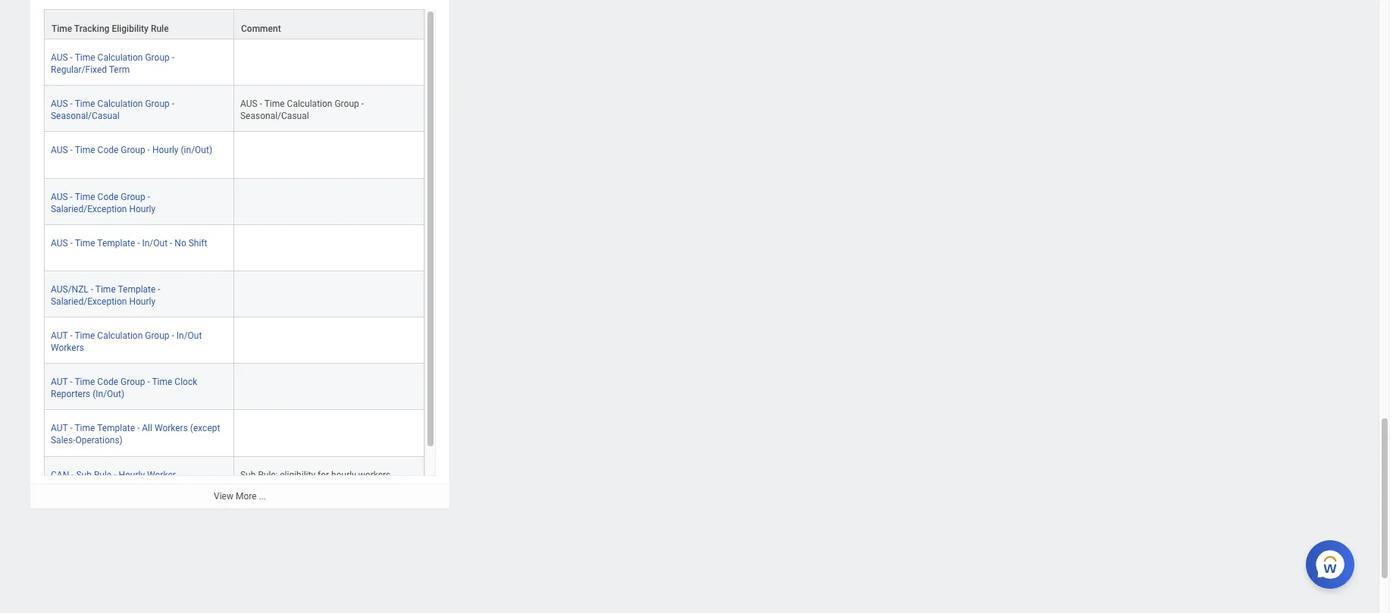 Task type: describe. For each thing, give the bounding box(es) containing it.
time for aus - time calculation group - seasonal/casual link
[[75, 99, 95, 109]]

comment button
[[234, 10, 424, 39]]

view
[[214, 491, 234, 502]]

time tracking eligibility rule column header
[[44, 9, 234, 40]]

aus for term
[[51, 52, 68, 63]]

hourly inside aus - time code group - salaried/exception hourly
[[129, 204, 156, 214]]

aus - time code group - hourly (in/out)
[[51, 145, 212, 156]]

hourly
[[331, 470, 356, 480]]

aut for aut - time code group - time clock reporters (in/out)
[[51, 377, 68, 388]]

group for clock
[[121, 377, 145, 388]]

aus - time code group - salaried/exception hourly
[[51, 192, 156, 214]]

aus - time code group - hourly (in/out) row
[[44, 132, 425, 179]]

2 aus - time calculation group - seasonal/casual from the left
[[240, 99, 369, 122]]

aut - time template - all workers (except sales-operations) link
[[51, 420, 220, 446]]

template for salaried/exception
[[118, 284, 156, 295]]

rule for eligibility
[[151, 24, 169, 34]]

aus - time template - in/out - no shift link
[[51, 235, 207, 249]]

sub inside sub rule; eligibility for hourly workers located in canada.
[[240, 470, 256, 480]]

cell for aus - time calculation group - regular/fixed term
[[234, 40, 425, 86]]

time for aus/nzl - time template - salaried/exception hourly link
[[95, 284, 116, 295]]

shift
[[189, 238, 207, 249]]

aus for no
[[51, 238, 68, 249]]

time for aus - time calculation group - regular/fixed term link
[[75, 52, 95, 63]]

view more ...
[[214, 491, 266, 502]]

all time tracking eligibility rules element
[[30, 0, 450, 509]]

aut for aut - time template - all workers (except sales-operations)
[[51, 423, 68, 434]]

time inside popup button
[[52, 24, 72, 34]]

rule for sub
[[94, 470, 112, 480]]

aut - time code group - time clock reporters (in/out) row
[[44, 364, 425, 411]]

group for workers
[[145, 331, 170, 341]]

cell for aus - time template - in/out - no shift
[[234, 225, 425, 271]]

sub rule; eligibility for hourly workers located in canada.
[[240, 470, 393, 493]]

aus - time code group - salaried/exception hourly row
[[44, 179, 425, 225]]

aus - time code group - hourly (in/out) link
[[51, 142, 212, 156]]

operations)
[[75, 436, 123, 446]]

aus/nzl - time template - salaried/exception hourly
[[51, 284, 161, 307]]

row containing aus - time calculation group - seasonal/casual
[[44, 86, 425, 132]]

time for aus - time template - in/out - no shift link
[[75, 238, 95, 249]]

group for hourly
[[121, 192, 145, 202]]

can - sub rule - hourly worker
[[51, 470, 176, 480]]

(in/out)
[[181, 145, 212, 156]]

can
[[51, 470, 69, 480]]

for
[[318, 470, 329, 480]]

aut for aut - time calculation group - in/out workers
[[51, 331, 68, 341]]

calculation for aus - time calculation group - seasonal/casual link
[[97, 99, 143, 109]]

row containing time tracking eligibility rule
[[44, 9, 425, 40]]

sales-
[[51, 436, 75, 446]]

group for term
[[145, 52, 170, 63]]

cell for aus/nzl - time template - salaried/exception hourly
[[234, 271, 425, 318]]

aus/nzl
[[51, 284, 89, 295]]

template for in/out
[[97, 238, 135, 249]]

1 sub from the left
[[76, 470, 92, 480]]

reporters
[[51, 389, 90, 400]]

time for aut - time template - all workers (except sales-operations) link
[[75, 423, 95, 434]]

in/out inside aut - time calculation group - in/out workers
[[177, 331, 202, 341]]

eligibility
[[280, 470, 316, 480]]

aus - time calculation group - regular/fixed term link
[[51, 49, 174, 75]]

time tracking eligibility rule
[[52, 24, 169, 34]]

aus inside aus - time calculation group - seasonal/casual link
[[51, 99, 68, 109]]

time left clock
[[152, 377, 172, 388]]

code for time
[[97, 377, 118, 388]]

aus - time calculation group - regular/fixed term row
[[44, 40, 425, 86]]

1 aus - time calculation group - seasonal/casual from the left
[[51, 99, 174, 122]]

time down aus - time calculation group - regular/fixed term row
[[264, 99, 285, 109]]

aut - time template - all workers (except sales-operations)
[[51, 423, 220, 446]]

can - sub rule - hourly worker link
[[51, 467, 176, 480]]

regular/fixed
[[51, 65, 107, 75]]

(in/out)
[[93, 389, 124, 400]]

canada.
[[282, 482, 315, 493]]

salaried/exception inside aus/nzl - time template - salaried/exception hourly
[[51, 296, 127, 307]]

located
[[240, 482, 270, 493]]

cell for aus - time code group - salaried/exception hourly
[[234, 179, 425, 225]]

time for 'aus - time code group - salaried/exception hourly' link at the top of the page
[[75, 192, 95, 202]]

tracking
[[74, 24, 109, 34]]



Task type: locate. For each thing, give the bounding box(es) containing it.
time inside aus/nzl - time template - salaried/exception hourly
[[95, 284, 116, 295]]

seasonal/casual
[[51, 111, 120, 122], [240, 111, 309, 122]]

1 vertical spatial in/out
[[177, 331, 202, 341]]

time up regular/fixed
[[75, 52, 95, 63]]

aus inside aus - time calculation group - regular/fixed term
[[51, 52, 68, 63]]

aus
[[51, 52, 68, 63], [51, 99, 68, 109], [240, 99, 258, 109], [51, 145, 68, 156], [51, 192, 68, 202], [51, 238, 68, 249]]

group
[[145, 52, 170, 63], [145, 99, 170, 109], [335, 99, 359, 109], [121, 145, 145, 156], [121, 192, 145, 202], [145, 331, 170, 341], [121, 377, 145, 388]]

aut up sales- on the left bottom of page
[[51, 423, 68, 434]]

row containing can - sub rule - hourly worker
[[44, 457, 425, 503]]

template down aus - time code group - salaried/exception hourly
[[97, 238, 135, 249]]

aus/nzl - time template - salaried/exception hourly row
[[44, 271, 425, 318]]

2 vertical spatial template
[[97, 423, 135, 434]]

in/out left no
[[142, 238, 168, 249]]

clock
[[175, 377, 197, 388]]

workers
[[359, 470, 391, 480]]

time left tracking on the left top
[[52, 24, 72, 34]]

salaried/exception inside aus - time code group - salaried/exception hourly
[[51, 204, 127, 214]]

0 vertical spatial workers
[[51, 343, 84, 353]]

aut up reporters
[[51, 377, 68, 388]]

rule right eligibility
[[151, 24, 169, 34]]

0 horizontal spatial aus - time calculation group - seasonal/casual
[[51, 99, 174, 122]]

1 horizontal spatial seasonal/casual
[[240, 111, 309, 122]]

1 row from the top
[[44, 9, 425, 40]]

0 vertical spatial template
[[97, 238, 135, 249]]

0 vertical spatial in/out
[[142, 238, 168, 249]]

more
[[236, 491, 257, 502]]

calculation inside aut - time calculation group - in/out workers
[[97, 331, 143, 341]]

in
[[273, 482, 280, 493]]

code up aus - time template - in/out - no shift link
[[97, 192, 119, 202]]

group inside aut - time code group - time clock reporters (in/out)
[[121, 377, 145, 388]]

calculation inside aus - time calculation group - regular/fixed term
[[97, 52, 143, 63]]

seasonal/casual down regular/fixed
[[51, 111, 120, 122]]

1 vertical spatial rule
[[94, 470, 112, 480]]

1 horizontal spatial workers
[[155, 423, 188, 434]]

code for hourly
[[97, 145, 119, 156]]

code down aus - time calculation group - seasonal/casual link
[[97, 145, 119, 156]]

hourly up aut - time calculation group - in/out workers link
[[129, 296, 156, 307]]

no
[[175, 238, 186, 249]]

time down aus/nzl - time template - salaried/exception hourly
[[75, 331, 95, 341]]

salaried/exception
[[51, 204, 127, 214], [51, 296, 127, 307]]

aut - time code group - time clock reporters (in/out)
[[51, 377, 197, 400]]

time right 'aus/nzl'
[[95, 284, 116, 295]]

3 code from the top
[[97, 377, 118, 388]]

1 vertical spatial code
[[97, 192, 119, 202]]

time up aus - time template - in/out - no shift link
[[75, 192, 95, 202]]

rule
[[151, 24, 169, 34], [94, 470, 112, 480]]

0 vertical spatial aut
[[51, 331, 68, 341]]

worker
[[147, 470, 176, 480]]

time
[[52, 24, 72, 34], [75, 52, 95, 63], [75, 99, 95, 109], [264, 99, 285, 109], [75, 145, 95, 156], [75, 192, 95, 202], [75, 238, 95, 249], [95, 284, 116, 295], [75, 331, 95, 341], [75, 377, 95, 388], [152, 377, 172, 388], [75, 423, 95, 434]]

3 cell from the top
[[234, 179, 425, 225]]

salaried/exception down 'aus/nzl'
[[51, 296, 127, 307]]

time for aut - time calculation group - in/out workers link
[[75, 331, 95, 341]]

aut inside aut - time calculation group - in/out workers
[[51, 331, 68, 341]]

1 horizontal spatial rule
[[151, 24, 169, 34]]

0 vertical spatial row
[[44, 9, 425, 40]]

aus - time template - in/out - no shift row
[[44, 225, 425, 271]]

aut - time code group - time clock reporters (in/out) link
[[51, 374, 197, 400]]

aus - time code group - salaried/exception hourly link
[[51, 189, 156, 214]]

sub up located
[[240, 470, 256, 480]]

2 cell from the top
[[234, 132, 425, 179]]

time down aus - time code group - salaried/exception hourly
[[75, 238, 95, 249]]

time down aus - time calculation group - seasonal/casual link
[[75, 145, 95, 156]]

cell for aut - time template - all workers (except sales-operations)
[[234, 411, 425, 457]]

aut - time template - all workers (except sales-operations) row
[[44, 411, 425, 457]]

group for (in/out)
[[121, 145, 145, 156]]

calculation
[[97, 52, 143, 63], [97, 99, 143, 109], [287, 99, 332, 109], [97, 331, 143, 341]]

calculation for aus - time calculation group - regular/fixed term link
[[97, 52, 143, 63]]

in/out up clock
[[177, 331, 202, 341]]

calculation for aut - time calculation group - in/out workers link
[[97, 331, 143, 341]]

2 vertical spatial row
[[44, 457, 425, 503]]

8 cell from the top
[[234, 411, 425, 457]]

cell for aus - time code group - hourly (in/out)
[[234, 132, 425, 179]]

time down regular/fixed
[[75, 99, 95, 109]]

3 aut from the top
[[51, 423, 68, 434]]

group inside row
[[121, 145, 145, 156]]

template up operations) at the left
[[97, 423, 135, 434]]

template inside aut - time template - all workers (except sales-operations)
[[97, 423, 135, 434]]

row
[[44, 9, 425, 40], [44, 86, 425, 132], [44, 457, 425, 503]]

time inside aus - time calculation group - regular/fixed term
[[75, 52, 95, 63]]

sub right can
[[76, 470, 92, 480]]

2 code from the top
[[97, 192, 119, 202]]

rule inside popup button
[[151, 24, 169, 34]]

cell for aut - time code group - time clock reporters (in/out)
[[234, 364, 425, 411]]

0 horizontal spatial workers
[[51, 343, 84, 353]]

1 code from the top
[[97, 145, 119, 156]]

time tracking eligibility rule button
[[45, 10, 234, 39]]

aus - time template - in/out - no shift
[[51, 238, 207, 249]]

2 aut from the top
[[51, 377, 68, 388]]

-
[[70, 52, 73, 63], [172, 52, 174, 63], [70, 99, 73, 109], [172, 99, 174, 109], [260, 99, 262, 109], [361, 99, 364, 109], [70, 145, 73, 156], [148, 145, 150, 156], [70, 192, 73, 202], [148, 192, 150, 202], [70, 238, 73, 249], [137, 238, 140, 249], [170, 238, 172, 249], [91, 284, 93, 295], [158, 284, 161, 295], [70, 331, 73, 341], [172, 331, 174, 341], [70, 377, 73, 388], [147, 377, 150, 388], [70, 423, 73, 434], [137, 423, 140, 434], [71, 470, 74, 480], [114, 470, 116, 480]]

all
[[142, 423, 152, 434]]

1 salaried/exception from the top
[[51, 204, 127, 214]]

hourly left worker
[[119, 470, 145, 480]]

aus for (in/out)
[[51, 145, 68, 156]]

0 horizontal spatial sub
[[76, 470, 92, 480]]

workers right all
[[155, 423, 188, 434]]

group inside aus - time code group - salaried/exception hourly
[[121, 192, 145, 202]]

2 sub from the left
[[240, 470, 256, 480]]

7 cell from the top
[[234, 364, 425, 411]]

aus - time calculation group - seasonal/casual link
[[51, 96, 174, 122]]

time for aus - time code group - hourly (in/out) link
[[75, 145, 95, 156]]

1 vertical spatial workers
[[155, 423, 188, 434]]

time up operations) at the left
[[75, 423, 95, 434]]

aus inside aus - time code group - hourly (in/out) link
[[51, 145, 68, 156]]

workers inside aut - time calculation group - in/out workers
[[51, 343, 84, 353]]

0 vertical spatial salaried/exception
[[51, 204, 127, 214]]

1 vertical spatial template
[[118, 284, 156, 295]]

rule down operations) at the left
[[94, 470, 112, 480]]

group inside aut - time calculation group - in/out workers
[[145, 331, 170, 341]]

aut inside aut - time template - all workers (except sales-operations)
[[51, 423, 68, 434]]

cell
[[234, 40, 425, 86], [234, 132, 425, 179], [234, 179, 425, 225], [234, 225, 425, 271], [234, 271, 425, 318], [234, 318, 425, 364], [234, 364, 425, 411], [234, 411, 425, 457]]

time inside aut - time calculation group - in/out workers
[[75, 331, 95, 341]]

1 aut from the top
[[51, 331, 68, 341]]

1 cell from the top
[[234, 40, 425, 86]]

time for aut - time code group - time clock reporters (in/out) link
[[75, 377, 95, 388]]

1 horizontal spatial aus - time calculation group - seasonal/casual
[[240, 99, 369, 122]]

1 seasonal/casual from the left
[[51, 111, 120, 122]]

code
[[97, 145, 119, 156], [97, 192, 119, 202], [97, 377, 118, 388]]

sub
[[76, 470, 92, 480], [240, 470, 256, 480]]

hourly
[[152, 145, 179, 156], [129, 204, 156, 214], [129, 296, 156, 307], [119, 470, 145, 480]]

0 horizontal spatial rule
[[94, 470, 112, 480]]

time inside aut - time template - all workers (except sales-operations)
[[75, 423, 95, 434]]

aut down 'aus/nzl'
[[51, 331, 68, 341]]

code inside aus - time code group - salaried/exception hourly
[[97, 192, 119, 202]]

code up (in/out)
[[97, 377, 118, 388]]

in/out
[[142, 238, 168, 249], [177, 331, 202, 341]]

workers inside aut - time template - all workers (except sales-operations)
[[155, 423, 188, 434]]

aus - time calculation group - regular/fixed term
[[51, 52, 174, 75]]

code for salaried/exception
[[97, 192, 119, 202]]

1 horizontal spatial sub
[[240, 470, 256, 480]]

2 salaried/exception from the top
[[51, 296, 127, 307]]

template
[[97, 238, 135, 249], [118, 284, 156, 295], [97, 423, 135, 434]]

time inside aus - time code group - salaried/exception hourly
[[75, 192, 95, 202]]

aus inside aus - time code group - salaried/exception hourly
[[51, 192, 68, 202]]

in/out inside row
[[142, 238, 168, 249]]

aut - time calculation group - in/out workers row
[[44, 318, 425, 364]]

aut
[[51, 331, 68, 341], [51, 377, 68, 388], [51, 423, 68, 434]]

0 horizontal spatial in/out
[[142, 238, 168, 249]]

term
[[109, 65, 130, 75]]

seasonal/casual inside aus - time calculation group - seasonal/casual link
[[51, 111, 120, 122]]

hourly up aus - time template - in/out - no shift link
[[129, 204, 156, 214]]

4 cell from the top
[[234, 225, 425, 271]]

aus for hourly
[[51, 192, 68, 202]]

2 vertical spatial code
[[97, 377, 118, 388]]

1 vertical spatial aut
[[51, 377, 68, 388]]

time up reporters
[[75, 377, 95, 388]]

hourly left the (in/out)
[[152, 145, 179, 156]]

2 row from the top
[[44, 86, 425, 132]]

hourly inside row
[[152, 145, 179, 156]]

2 vertical spatial aut
[[51, 423, 68, 434]]

view more ... link
[[30, 484, 450, 509]]

cell for aut - time calculation group - in/out workers
[[234, 318, 425, 364]]

aus - time calculation group - seasonal/casual
[[51, 99, 174, 122], [240, 99, 369, 122]]

salaried/exception up aus - time template - in/out - no shift link
[[51, 204, 127, 214]]

1 vertical spatial salaried/exception
[[51, 296, 127, 307]]

1 horizontal spatial in/out
[[177, 331, 202, 341]]

template for all
[[97, 423, 135, 434]]

rule;
[[258, 470, 278, 480]]

6 cell from the top
[[234, 318, 425, 364]]

seasonal/casual up aus - time code group - hourly (in/out) row
[[240, 111, 309, 122]]

workers up reporters
[[51, 343, 84, 353]]

code inside row
[[97, 145, 119, 156]]

code inside aut - time code group - time clock reporters (in/out)
[[97, 377, 118, 388]]

workers
[[51, 343, 84, 353], [155, 423, 188, 434]]

aus inside aus - time template - in/out - no shift link
[[51, 238, 68, 249]]

eligibility
[[112, 24, 149, 34]]

template down aus - time template - in/out - no shift
[[118, 284, 156, 295]]

aut - time calculation group - in/out workers
[[51, 331, 202, 353]]

3 row from the top
[[44, 457, 425, 503]]

0 vertical spatial rule
[[151, 24, 169, 34]]

0 horizontal spatial seasonal/casual
[[51, 111, 120, 122]]

0 vertical spatial code
[[97, 145, 119, 156]]

template inside aus/nzl - time template - salaried/exception hourly
[[118, 284, 156, 295]]

(except
[[190, 423, 220, 434]]

aut inside aut - time code group - time clock reporters (in/out)
[[51, 377, 68, 388]]

2 seasonal/casual from the left
[[240, 111, 309, 122]]

time inside row
[[75, 145, 95, 156]]

1 vertical spatial row
[[44, 86, 425, 132]]

hourly inside aus/nzl - time template - salaried/exception hourly
[[129, 296, 156, 307]]

...
[[259, 491, 266, 502]]

5 cell from the top
[[234, 271, 425, 318]]

comment
[[241, 24, 281, 34]]

aut - time calculation group - in/out workers link
[[51, 328, 202, 353]]

group inside aus - time calculation group - regular/fixed term
[[145, 52, 170, 63]]

aus/nzl - time template - salaried/exception hourly link
[[51, 281, 161, 307]]



Task type: vqa. For each thing, say whether or not it's contained in the screenshot.
Select to filter grid data icon
no



